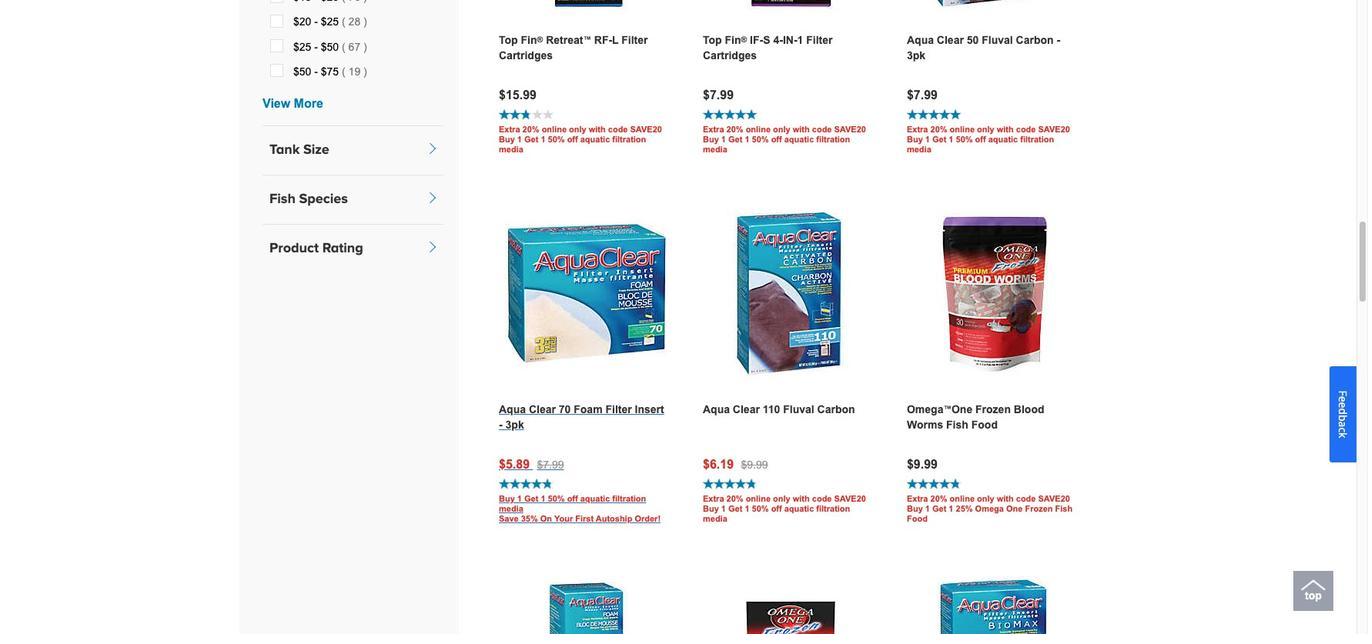 Task type: locate. For each thing, give the bounding box(es) containing it.
online
[[542, 125, 567, 134], [746, 125, 771, 134], [950, 125, 975, 134], [746, 494, 771, 504], [950, 494, 975, 504]]

0 horizontal spatial clear
[[529, 403, 556, 416]]

1 horizontal spatial $50
[[321, 40, 339, 53]]

aqua inside aqua clear 50 fluval carbon - 3pk
[[907, 34, 934, 46]]

$50 left $75
[[293, 65, 311, 78]]

2 e from the top
[[1336, 402, 1350, 408]]

if-
[[750, 34, 763, 46]]

1 vertical spatial $50
[[293, 65, 311, 78]]

fish
[[946, 419, 968, 431], [1055, 504, 1073, 514]]

0 horizontal spatial aqua
[[499, 403, 526, 416]]

fluval right '50'
[[982, 34, 1013, 46]]

1
[[797, 34, 803, 46], [517, 135, 522, 144], [541, 135, 546, 144], [721, 135, 726, 144], [745, 135, 750, 144], [925, 135, 930, 144], [949, 135, 954, 144], [517, 494, 522, 504], [541, 494, 546, 504], [721, 504, 726, 514], [745, 504, 750, 514], [925, 504, 930, 514], [949, 504, 954, 514]]

frozen right 25% at right
[[1025, 504, 1053, 514]]

1 e from the top
[[1336, 396, 1350, 402]]

cartridges inside rf-l filter cartridges
[[499, 49, 553, 62]]

buy inside buy 1 get 1 50% off aquatic filtration media save 35% on your first autoship order!
[[499, 494, 515, 504]]

1 horizontal spatial one
[[1006, 504, 1023, 514]]

fluval right the 110
[[783, 403, 814, 416]]

19
[[348, 65, 360, 78]]

1 horizontal spatial $7.99
[[703, 89, 734, 102]]

1 vertical spatial fluval
[[783, 403, 814, 416]]

on
[[540, 514, 552, 524]]

food inside one frozen blood worms fish food
[[971, 419, 998, 431]]

carbon right '50'
[[1016, 34, 1054, 46]]

1 cartridges from the left
[[499, 49, 553, 62]]

in-
[[783, 34, 797, 46]]

aqua
[[907, 34, 934, 46], [499, 403, 526, 416], [703, 403, 730, 416]]

-
[[314, 16, 318, 28], [1057, 34, 1060, 46], [314, 40, 318, 53], [314, 65, 318, 78], [499, 419, 502, 431]]

top
[[499, 34, 518, 46], [703, 34, 722, 46]]

20%
[[522, 125, 539, 134], [726, 125, 743, 134], [930, 125, 947, 134], [726, 494, 743, 504], [930, 494, 947, 504]]

0 vertical spatial carbon
[[1016, 34, 1054, 46]]

0 horizontal spatial top
[[499, 34, 518, 46]]

omega right 25% at right
[[975, 504, 1004, 514]]

2 cartridges from the left
[[703, 49, 757, 62]]

aqua left 70
[[499, 403, 526, 416]]

® inside top fin ®
[[741, 35, 747, 44]]

0 horizontal spatial $7.99
[[537, 459, 564, 471]]

only inside extra 20% online only with code save20 buy 1 get 1 25% omega one frozen fish food
[[977, 494, 994, 504]]

$7.99 for aqua clear 50 fluval carbon - 3pk
[[907, 89, 938, 102]]

aqua clear 110 fluval carbon
[[703, 403, 855, 416]]

1 horizontal spatial top
[[703, 34, 722, 46]]

omega
[[907, 403, 943, 416], [975, 504, 1004, 514]]

cartridges inside if-s 4-in-1 filter cartridges
[[703, 49, 757, 62]]

1 top from the left
[[499, 34, 518, 46]]

cartridges down "top fin ® retreat ™"
[[499, 49, 553, 62]]

carbon
[[1016, 34, 1054, 46], [817, 403, 855, 416]]

0 horizontal spatial carbon
[[817, 403, 855, 416]]

species
[[299, 191, 348, 209]]

aqua left '50'
[[907, 34, 934, 46]]

$50 left 67
[[321, 40, 339, 53]]

0 horizontal spatial ™
[[583, 35, 591, 44]]

1 horizontal spatial fluval
[[982, 34, 1013, 46]]

frozen
[[976, 403, 1011, 416], [1025, 504, 1053, 514]]

® left retreat
[[537, 35, 543, 44]]

$25 down the $20
[[293, 40, 311, 53]]

one frozen blood worms fish food
[[907, 403, 1044, 431]]

$50
[[321, 40, 339, 53], [293, 65, 311, 78]]

1 vertical spatial 3pk
[[505, 419, 524, 431]]

extra 20% online only with code save20 buy 1 get 1 25% omega one frozen fish food
[[907, 494, 1073, 524]]

0 horizontal spatial ®
[[537, 35, 543, 44]]

k
[[1336, 433, 1350, 438]]

with for one frozen blood worms fish food
[[997, 494, 1014, 504]]

tank
[[269, 142, 300, 160]]

aqua for $6.19
[[703, 403, 730, 416]]

with inside extra 20% online only with code save20 buy 1 get 1 25% omega one frozen fish food
[[997, 494, 1014, 504]]

filter right in-
[[806, 34, 833, 46]]

filter inside if-s 4-in-1 filter cartridges
[[806, 34, 833, 46]]

your
[[554, 514, 573, 524]]

aqua inside aqua clear 70 foam filter insert - 3pk
[[499, 403, 526, 416]]

1 horizontal spatial fish
[[1055, 504, 1073, 514]]

0 horizontal spatial cartridges
[[499, 49, 553, 62]]

$25 - $50 67
[[293, 40, 363, 53]]

1 horizontal spatial aqua
[[703, 403, 730, 416]]

top up $15.99
[[499, 34, 518, 46]]

filter
[[622, 34, 648, 46], [806, 34, 833, 46], [606, 403, 632, 416]]

® for top fin ®
[[741, 35, 747, 44]]

$9.99
[[907, 458, 938, 471], [741, 459, 768, 471]]

0 vertical spatial fluval
[[982, 34, 1013, 46]]

aqua clear 110 foam filter insert image
[[499, 576, 674, 634]]

1 horizontal spatial fin
[[725, 34, 741, 46]]

filter right l
[[622, 34, 648, 46]]

cartridges down top fin ®
[[703, 49, 757, 62]]

0 vertical spatial 3pk
[[907, 49, 926, 62]]

top left if- at the top right of the page
[[703, 34, 722, 46]]

$5.89 $7.99
[[499, 458, 564, 471]]

cartridges
[[499, 49, 553, 62], [703, 49, 757, 62]]

fin left retreat
[[521, 34, 537, 46]]

e up d
[[1336, 396, 1350, 402]]

one left blood
[[952, 403, 973, 416]]

1 horizontal spatial clear
[[733, 403, 760, 416]]

0 horizontal spatial fluval
[[783, 403, 814, 416]]

fin
[[521, 34, 537, 46], [725, 34, 741, 46]]

fluval
[[982, 34, 1013, 46], [783, 403, 814, 416]]

if-s 4-in-1 filter cartridges
[[703, 34, 833, 62]]

top for top fin ®
[[703, 34, 722, 46]]

extra inside extra 20% online only with code save20 buy 1 get 1 25% omega one frozen fish food
[[907, 494, 928, 504]]

media
[[499, 145, 523, 154], [703, 145, 727, 154], [907, 145, 931, 154], [499, 504, 523, 514], [703, 514, 727, 524]]

® for top fin ® retreat ™
[[537, 35, 543, 44]]

$9.99 down worms
[[907, 458, 938, 471]]

clear inside aqua clear 50 fluval carbon - 3pk
[[937, 34, 964, 46]]

1 horizontal spatial 3pk
[[907, 49, 926, 62]]

1 horizontal spatial ®
[[741, 35, 747, 44]]

0 vertical spatial omega
[[907, 403, 943, 416]]

fluval for 110
[[783, 403, 814, 416]]

carbon right the 110
[[817, 403, 855, 416]]

clear left 70
[[529, 403, 556, 416]]

code
[[608, 125, 628, 134], [812, 125, 832, 134], [1016, 125, 1036, 134], [812, 494, 832, 504], [1016, 494, 1036, 504]]

2 ® from the left
[[741, 35, 747, 44]]

110
[[763, 403, 780, 416]]

1 vertical spatial ™
[[943, 404, 952, 413]]

buy
[[499, 135, 515, 144], [703, 135, 719, 144], [907, 135, 923, 144], [499, 494, 515, 504], [703, 504, 719, 514], [907, 504, 923, 514]]

clear
[[937, 34, 964, 46], [529, 403, 556, 416], [733, 403, 760, 416]]

3pk
[[907, 49, 926, 62], [505, 419, 524, 431]]

0 horizontal spatial $9.99
[[741, 459, 768, 471]]

0 horizontal spatial food
[[907, 514, 928, 524]]

0 horizontal spatial fish
[[946, 419, 968, 431]]

save20 for if-s 4-in-1 filter cartridges
[[834, 125, 866, 134]]

view more link
[[263, 94, 443, 114]]

0 vertical spatial one
[[952, 403, 973, 416]]

$9.99 right $6.19
[[741, 459, 768, 471]]

code inside extra 20% online only with code save20 buy 1 get 1 25% omega one frozen fish food
[[1016, 494, 1036, 504]]

$20 - $25 28
[[293, 16, 363, 28]]

1 horizontal spatial food
[[971, 419, 998, 431]]

blood
[[1014, 403, 1044, 416]]

20% inside extra 20% online only with code save20 buy 1 get 1 25% omega one frozen fish food
[[930, 494, 947, 504]]

0 vertical spatial ™
[[583, 35, 591, 44]]

food
[[971, 419, 998, 431], [907, 514, 928, 524]]

d
[[1336, 408, 1350, 415]]

1 ® from the left
[[537, 35, 543, 44]]

aqua up $6.19
[[703, 403, 730, 416]]

® inside "top fin ® retreat ™"
[[537, 35, 543, 44]]

1 horizontal spatial cartridges
[[703, 49, 757, 62]]

1 vertical spatial fish
[[1055, 504, 1073, 514]]

one inside extra 20% online only with code save20 buy 1 get 1 25% omega one frozen fish food
[[1006, 504, 1023, 514]]

top fin ® retreat ™
[[499, 34, 591, 46]]

4-
[[773, 34, 783, 46]]

fin for top fin ® retreat ™
[[521, 34, 537, 46]]

2 top from the left
[[703, 34, 722, 46]]

foam
[[574, 403, 603, 416]]

$25 left 28
[[321, 16, 339, 28]]

1 horizontal spatial frozen
[[1025, 504, 1053, 514]]

buy 1 get 1 50% off aquatic filtration media save 35% on your first autoship order!
[[499, 494, 661, 524]]

aquatic
[[580, 135, 610, 144], [784, 135, 814, 144], [988, 135, 1018, 144], [580, 494, 610, 504], [784, 504, 814, 514]]

clear left the 110
[[733, 403, 760, 416]]

one right 25% at right
[[1006, 504, 1023, 514]]

0 vertical spatial fish
[[946, 419, 968, 431]]

e down f
[[1336, 402, 1350, 408]]

$75
[[321, 65, 339, 78]]

only for one frozen blood worms fish food
[[977, 494, 994, 504]]

$7.99
[[703, 89, 734, 102], [907, 89, 938, 102], [537, 459, 564, 471]]

50%
[[548, 135, 565, 144], [752, 135, 769, 144], [956, 135, 973, 144], [548, 494, 565, 504], [752, 504, 769, 514]]

clear left '50'
[[937, 34, 964, 46]]

online for one frozen blood worms fish food
[[950, 494, 975, 504]]

1 vertical spatial frozen
[[1025, 504, 1053, 514]]

s
[[763, 34, 770, 46]]

worms
[[907, 419, 943, 431]]

2 fin from the left
[[725, 34, 741, 46]]

1 vertical spatial omega
[[975, 504, 1004, 514]]

2 horizontal spatial clear
[[937, 34, 964, 46]]

1 horizontal spatial ™
[[943, 404, 952, 413]]

0 horizontal spatial one
[[952, 403, 973, 416]]

1 vertical spatial food
[[907, 514, 928, 524]]

1 horizontal spatial carbon
[[1016, 34, 1054, 46]]

$25
[[321, 16, 339, 28], [293, 40, 311, 53]]

fish inside one frozen blood worms fish food
[[946, 419, 968, 431]]

save
[[499, 514, 519, 524]]

0 vertical spatial $25
[[321, 16, 339, 28]]

® left if- at the top right of the page
[[741, 35, 747, 44]]

fish inside extra 20% online only with code save20 buy 1 get 1 25% omega one frozen fish food
[[1055, 504, 1073, 514]]

0 vertical spatial $50
[[321, 40, 339, 53]]

extra for if-s 4-in-1 filter cartridges
[[703, 125, 724, 134]]

save20 inside extra 20% online only with code save20 buy 1 get 1 25% omega one frozen fish food
[[1038, 494, 1070, 504]]

fluval inside aqua clear 50 fluval carbon - 3pk
[[982, 34, 1013, 46]]

with
[[589, 125, 606, 134], [793, 125, 810, 134], [997, 125, 1014, 134], [793, 494, 810, 504], [997, 494, 1014, 504]]

off
[[567, 135, 578, 144], [771, 135, 782, 144], [975, 135, 986, 144], [567, 494, 578, 504], [771, 504, 782, 514]]

extra for retreat
[[499, 125, 520, 134]]

save20
[[630, 125, 662, 134], [834, 125, 866, 134], [1038, 125, 1070, 134], [834, 494, 866, 504], [1038, 494, 1070, 504]]

fin left if- at the top right of the page
[[725, 34, 741, 46]]

™ inside "top fin ® retreat ™"
[[583, 35, 591, 44]]

1 fin from the left
[[521, 34, 537, 46]]

0 horizontal spatial frozen
[[976, 403, 1011, 416]]

2 horizontal spatial $7.99
[[907, 89, 938, 102]]

e
[[1336, 396, 1350, 402], [1336, 402, 1350, 408]]

1 vertical spatial $25
[[293, 40, 311, 53]]

™
[[583, 35, 591, 44], [943, 404, 952, 413]]

frozen left blood
[[976, 403, 1011, 416]]

carbon inside aqua clear 50 fluval carbon - 3pk
[[1016, 34, 1054, 46]]

only
[[569, 125, 586, 134], [773, 125, 790, 134], [977, 125, 994, 134], [773, 494, 790, 504], [977, 494, 994, 504]]

2 horizontal spatial aqua
[[907, 34, 934, 46]]

clear inside aqua clear 70 foam filter insert - 3pk
[[529, 403, 556, 416]]

clear for $5.89
[[529, 403, 556, 416]]

filter right foam
[[606, 403, 632, 416]]

extra 20% online only with code save20 buy 1 get 1 50% off aquatic filtration media
[[499, 125, 662, 154], [703, 125, 866, 154], [907, 125, 1070, 154], [703, 494, 866, 524]]

online for retreat
[[542, 125, 567, 134]]

1 horizontal spatial omega
[[975, 504, 1004, 514]]

20% for if-s 4-in-1 filter cartridges
[[726, 125, 743, 134]]

omega up worms
[[907, 403, 943, 416]]

extra
[[499, 125, 520, 134], [703, 125, 724, 134], [907, 125, 928, 134], [703, 494, 724, 504], [907, 494, 928, 504]]

0 horizontal spatial 3pk
[[505, 419, 524, 431]]

$50 - $75 19
[[293, 65, 363, 78]]

omega&trade; one frozen brine shrimp fish food image
[[703, 576, 878, 634]]

0 vertical spatial food
[[971, 419, 998, 431]]

product rating
[[269, 240, 363, 258]]

carbon for aqua clear 50 fluval carbon - 3pk
[[1016, 34, 1054, 46]]

c
[[1336, 427, 1350, 433]]

0 vertical spatial frozen
[[976, 403, 1011, 416]]

get
[[524, 135, 538, 144], [728, 135, 742, 144], [932, 135, 946, 144], [524, 494, 538, 504], [728, 504, 742, 514], [932, 504, 946, 514]]

l
[[612, 34, 619, 46]]

1 vertical spatial carbon
[[817, 403, 855, 416]]

®
[[537, 35, 543, 44], [741, 35, 747, 44]]

0 horizontal spatial fin
[[521, 34, 537, 46]]

online inside extra 20% online only with code save20 buy 1 get 1 25% omega one frozen fish food
[[950, 494, 975, 504]]

filtration
[[612, 135, 646, 144], [816, 135, 850, 144], [1020, 135, 1054, 144], [612, 494, 646, 504], [816, 504, 850, 514]]

top
[[1305, 590, 1322, 602]]

1 vertical spatial one
[[1006, 504, 1023, 514]]



Task type: vqa. For each thing, say whether or not it's contained in the screenshot.
'sort'
no



Task type: describe. For each thing, give the bounding box(es) containing it.
with for retreat
[[589, 125, 606, 134]]

save20 for one frozen blood worms fish food
[[1038, 494, 1070, 504]]

off inside buy 1 get 1 50% off aquatic filtration media save 35% on your first autoship order!
[[567, 494, 578, 504]]

f e e d b a c k
[[1336, 391, 1350, 438]]

more
[[294, 97, 323, 110]]

aqua clear 110 bio max filter insert image
[[907, 576, 1082, 634]]

- inside aqua clear 50 fluval carbon - 3pk
[[1057, 34, 1060, 46]]

- inside aqua clear 70 foam filter insert - 3pk
[[499, 419, 502, 431]]

extra for one frozen blood worms fish food
[[907, 494, 928, 504]]

code for if-s 4-in-1 filter cartridges
[[812, 125, 832, 134]]

get inside buy 1 get 1 50% off aquatic filtration media save 35% on your first autoship order!
[[524, 494, 538, 504]]

fish species
[[269, 191, 348, 209]]

a
[[1336, 421, 1350, 427]]

1 horizontal spatial $9.99
[[907, 458, 938, 471]]

size
[[303, 142, 329, 160]]

top for top fin ® retreat ™
[[499, 34, 518, 46]]

view more
[[263, 97, 323, 110]]

media inside buy 1 get 1 50% off aquatic filtration media save 35% on your first autoship order!
[[499, 504, 523, 514]]

fluval for 50
[[982, 34, 1013, 46]]

$6.19 $9.99
[[703, 458, 768, 471]]

omega inside extra 20% online only with code save20 buy 1 get 1 25% omega one frozen fish food
[[975, 504, 1004, 514]]

first
[[575, 514, 594, 524]]

b
[[1336, 415, 1350, 421]]

back to top image
[[1301, 574, 1326, 598]]

rf-l filter cartridges
[[499, 34, 648, 62]]

filter inside rf-l filter cartridges
[[622, 34, 648, 46]]

top fin ®
[[703, 34, 747, 46]]

frozen inside extra 20% online only with code save20 buy 1 get 1 25% omega one frozen fish food
[[1025, 504, 1053, 514]]

$15.99
[[499, 89, 537, 102]]

only for retreat
[[569, 125, 586, 134]]

1 horizontal spatial $25
[[321, 16, 339, 28]]

insert
[[635, 403, 664, 416]]

filter inside aqua clear 70 foam filter insert - 3pk
[[606, 403, 632, 416]]

0 horizontal spatial $50
[[293, 65, 311, 78]]

save20 for retreat
[[630, 125, 662, 134]]

f
[[1336, 391, 1350, 396]]

food inside extra 20% online only with code save20 buy 1 get 1 25% omega one frozen fish food
[[907, 514, 928, 524]]

code for retreat
[[608, 125, 628, 134]]

$5.89
[[499, 458, 530, 471]]

tank size
[[269, 142, 329, 160]]

fish
[[269, 191, 296, 209]]

clear for $6.19
[[733, 403, 760, 416]]

aqua clear 70 foam filter insert - 3pk
[[499, 403, 664, 431]]

$20
[[293, 16, 311, 28]]

omega ™
[[907, 403, 952, 416]]

one inside one frozen blood worms fish food
[[952, 403, 973, 416]]

0 horizontal spatial omega
[[907, 403, 943, 416]]

- for $20 - $25 28
[[314, 16, 318, 28]]

1 inside if-s 4-in-1 filter cartridges
[[797, 34, 803, 46]]

50
[[967, 34, 979, 46]]

20% for one frozen blood worms fish food
[[930, 494, 947, 504]]

rating
[[322, 240, 363, 258]]

code for one frozen blood worms fish food
[[1016, 494, 1036, 504]]

fin for top fin ®
[[725, 34, 741, 46]]

™ inside omega ™
[[943, 404, 952, 413]]

aqua clear 50 fluval carbon - 3pk
[[907, 34, 1060, 62]]

3pk inside aqua clear 70 foam filter insert - 3pk
[[505, 419, 524, 431]]

35%
[[521, 514, 538, 524]]

- for $25 - $50 67
[[314, 40, 318, 53]]

frozen inside one frozen blood worms fish food
[[976, 403, 1011, 416]]

$9.99 inside $6.19 $9.99
[[741, 459, 768, 471]]

retreat
[[546, 34, 583, 46]]

aquatic inside buy 1 get 1 50% off aquatic filtration media save 35% on your first autoship order!
[[580, 494, 610, 504]]

- for $50 - $75 19
[[314, 65, 318, 78]]

$7.99 inside $5.89 $7.99
[[537, 459, 564, 471]]

rf-
[[594, 34, 612, 46]]

view
[[263, 97, 290, 110]]

filtration inside buy 1 get 1 50% off aquatic filtration media save 35% on your first autoship order!
[[612, 494, 646, 504]]

20% for retreat
[[522, 125, 539, 134]]

f e e d b a c k button
[[1330, 366, 1357, 463]]

with for if-s 4-in-1 filter cartridges
[[793, 125, 810, 134]]

70
[[559, 403, 571, 416]]

$7.99 for top fin
[[703, 89, 734, 102]]

online for if-s 4-in-1 filter cartridges
[[746, 125, 771, 134]]

order!
[[635, 514, 661, 524]]

0 horizontal spatial $25
[[293, 40, 311, 53]]

only for if-s 4-in-1 filter cartridges
[[773, 125, 790, 134]]

product
[[269, 240, 319, 258]]

50% inside buy 1 get 1 50% off aquatic filtration media save 35% on your first autoship order!
[[548, 494, 565, 504]]

aqua for $5.89
[[499, 403, 526, 416]]

buy inside extra 20% online only with code save20 buy 1 get 1 25% omega one frozen fish food
[[907, 504, 923, 514]]

25%
[[956, 504, 973, 514]]

carbon for aqua clear 110 fluval carbon
[[817, 403, 855, 416]]

get inside extra 20% online only with code save20 buy 1 get 1 25% omega one frozen fish food
[[932, 504, 946, 514]]

67
[[348, 40, 360, 53]]

28
[[348, 16, 360, 28]]

3pk inside aqua clear 50 fluval carbon - 3pk
[[907, 49, 926, 62]]

autoship
[[596, 514, 632, 524]]

$6.19
[[703, 458, 734, 471]]



